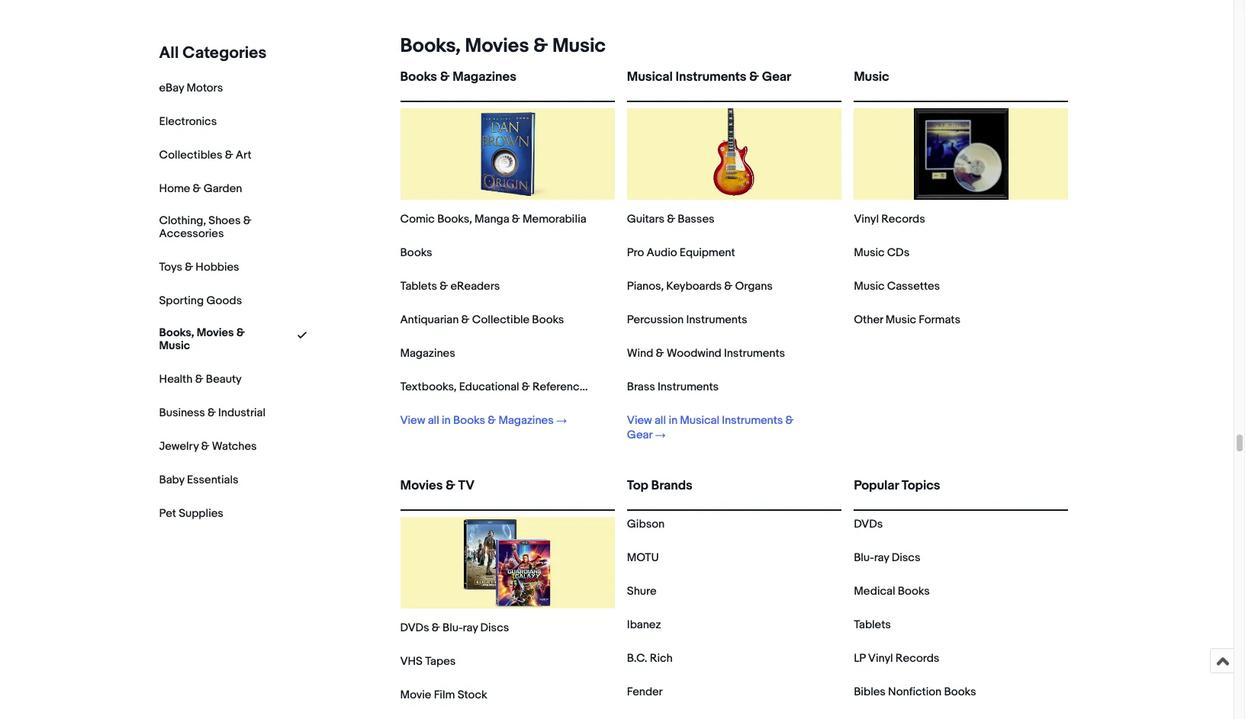 Task type: vqa. For each thing, say whether or not it's contained in the screenshot.
TABLETS related to Tablets & eReaders
yes



Task type: locate. For each thing, give the bounding box(es) containing it.
0 horizontal spatial movies
[[197, 326, 234, 340]]

brass instruments
[[627, 380, 719, 395]]

all for books
[[428, 414, 439, 428]]

blu-
[[854, 551, 874, 566], [443, 621, 463, 636]]

0 vertical spatial movies
[[465, 34, 529, 58]]

movies down goods
[[197, 326, 234, 340]]

2 horizontal spatial movies
[[465, 34, 529, 58]]

lp vinyl records link
[[854, 652, 940, 666]]

1 horizontal spatial gear
[[762, 69, 792, 85]]

discs
[[892, 551, 921, 566], [481, 621, 509, 636]]

pet supplies
[[159, 506, 224, 521]]

books, movies & music link up books & magazines link
[[394, 34, 606, 58]]

1 vertical spatial movies
[[197, 326, 234, 340]]

0 horizontal spatial all
[[428, 414, 439, 428]]

view down textbooks,
[[400, 414, 425, 428]]

tablets down medical
[[854, 618, 891, 633]]

top brands
[[627, 479, 693, 494]]

watches
[[212, 439, 257, 454]]

musical inside the view all in musical instruments & gear
[[680, 414, 720, 428]]

0 horizontal spatial view
[[400, 414, 425, 428]]

view all in books & magazines
[[400, 414, 554, 428]]

percussion instruments link
[[627, 313, 748, 327]]

instruments inside the view all in musical instruments & gear
[[722, 414, 783, 428]]

0 vertical spatial books,
[[400, 34, 461, 58]]

0 horizontal spatial gear
[[627, 428, 653, 443]]

motu link
[[627, 551, 659, 566]]

keyboards
[[667, 279, 722, 294]]

blu- up tapes
[[443, 621, 463, 636]]

ray
[[874, 551, 890, 566], [463, 621, 478, 636]]

0 vertical spatial records
[[882, 212, 926, 227]]

motu
[[627, 551, 659, 566]]

1 vertical spatial books, movies & music link
[[159, 326, 266, 353]]

1 view from the left
[[400, 414, 425, 428]]

books, down sporting
[[159, 326, 194, 340]]

dvds for dvds link
[[854, 517, 883, 532]]

1 horizontal spatial in
[[669, 414, 678, 428]]

0 horizontal spatial books, movies & music link
[[159, 326, 266, 353]]

health & beauty link
[[159, 372, 242, 387]]

gear
[[762, 69, 792, 85], [627, 428, 653, 443]]

guitars & basses
[[627, 212, 715, 227]]

business
[[159, 406, 205, 420]]

0 vertical spatial dvds
[[854, 517, 883, 532]]

collectible
[[472, 313, 530, 327]]

1 vertical spatial musical
[[680, 414, 720, 428]]

1 horizontal spatial dvds
[[854, 517, 883, 532]]

0 vertical spatial ray
[[874, 551, 890, 566]]

movies left tv
[[400, 479, 443, 494]]

tablets & ereaders
[[400, 279, 500, 294]]

gibson
[[627, 517, 665, 532]]

home & garden
[[159, 182, 242, 196]]

pro audio equipment
[[627, 246, 735, 260]]

musical instruments & gear image
[[689, 108, 780, 200]]

records up bibles nonfiction books
[[896, 652, 940, 666]]

bibles nonfiction books link
[[854, 685, 977, 700]]

nonfiction
[[888, 685, 942, 700]]

instruments for brass instruments
[[658, 380, 719, 395]]

cassettes
[[887, 279, 940, 294]]

all down textbooks,
[[428, 414, 439, 428]]

1 horizontal spatial movies
[[400, 479, 443, 494]]

shure link
[[627, 585, 657, 599]]

books,
[[400, 34, 461, 58], [437, 212, 472, 227], [159, 326, 194, 340]]

discs up medical books at the right of page
[[892, 551, 921, 566]]

in for &
[[442, 414, 451, 428]]

0 vertical spatial musical
[[627, 69, 673, 85]]

1 horizontal spatial blu-
[[854, 551, 874, 566]]

1 vertical spatial discs
[[481, 621, 509, 636]]

0 vertical spatial books, movies & music
[[400, 34, 606, 58]]

ereaders
[[451, 279, 500, 294]]

vinyl up music cds link
[[854, 212, 879, 227]]

vhs tapes link
[[400, 655, 456, 669]]

dvds & blu-ray discs link
[[400, 621, 509, 636]]

pro
[[627, 246, 644, 260]]

view down brass
[[627, 414, 652, 428]]

all down the brass instruments
[[655, 414, 666, 428]]

jewelry & watches link
[[159, 439, 257, 454]]

vhs tapes
[[400, 655, 456, 669]]

2 vertical spatial magazines
[[499, 414, 554, 428]]

0 vertical spatial magazines
[[453, 69, 517, 85]]

1 vertical spatial tablets
[[854, 618, 891, 633]]

movies & tv image
[[462, 517, 553, 609]]

1 horizontal spatial musical
[[680, 414, 720, 428]]

1 vertical spatial books,
[[437, 212, 472, 227]]

textbooks,
[[400, 380, 457, 395]]

view for books & magazines
[[400, 414, 425, 428]]

0 horizontal spatial tablets
[[400, 279, 437, 294]]

vinyl records
[[854, 212, 926, 227]]

2 all from the left
[[655, 414, 666, 428]]

0 horizontal spatial blu-
[[443, 621, 463, 636]]

1 horizontal spatial ray
[[874, 551, 890, 566]]

all for musical
[[655, 414, 666, 428]]

brass
[[627, 380, 655, 395]]

woodwind
[[667, 346, 722, 361]]

0 horizontal spatial books, movies & music
[[159, 326, 245, 353]]

clothing, shoes & accessories
[[159, 214, 251, 241]]

0 horizontal spatial musical
[[627, 69, 673, 85]]

0 horizontal spatial dvds
[[400, 621, 429, 636]]

dvds up vhs
[[400, 621, 429, 636]]

instruments
[[676, 69, 747, 85], [686, 313, 748, 327], [724, 346, 785, 361], [658, 380, 719, 395], [722, 414, 783, 428]]

vinyl right lp
[[868, 652, 893, 666]]

music link
[[854, 69, 1069, 98]]

movies up books & magazines link
[[465, 34, 529, 58]]

musical
[[627, 69, 673, 85], [680, 414, 720, 428]]

movies
[[465, 34, 529, 58], [197, 326, 234, 340], [400, 479, 443, 494]]

books, up books & magazines at left top
[[400, 34, 461, 58]]

records
[[882, 212, 926, 227], [896, 652, 940, 666]]

books, right comic
[[437, 212, 472, 227]]

1 vertical spatial dvds
[[400, 621, 429, 636]]

discs down movies & tv image at the bottom
[[481, 621, 509, 636]]

records up cds
[[882, 212, 926, 227]]

fender link
[[627, 685, 663, 700]]

blu- down dvds link
[[854, 551, 874, 566]]

1 all from the left
[[428, 414, 439, 428]]

vhs
[[400, 655, 423, 669]]

in inside the view all in musical instruments & gear
[[669, 414, 678, 428]]

bibles nonfiction books
[[854, 685, 977, 700]]

1 horizontal spatial tablets
[[854, 618, 891, 633]]

dvds
[[854, 517, 883, 532], [400, 621, 429, 636]]

music cassettes
[[854, 279, 940, 294]]

antiquarian
[[400, 313, 459, 327]]

in
[[442, 414, 451, 428], [669, 414, 678, 428]]

cds
[[887, 246, 910, 260]]

1 vertical spatial vinyl
[[868, 652, 893, 666]]

ebay
[[159, 81, 184, 95]]

tablets for tablets link
[[854, 618, 891, 633]]

1 horizontal spatial books, movies & music link
[[394, 34, 606, 58]]

educational
[[459, 380, 519, 395]]

view inside the view all in musical instruments & gear
[[627, 414, 652, 428]]

ebay motors
[[159, 81, 223, 95]]

0 vertical spatial tablets
[[400, 279, 437, 294]]

1 horizontal spatial all
[[655, 414, 666, 428]]

tablets down 'books' link
[[400, 279, 437, 294]]

2 in from the left
[[669, 414, 678, 428]]

2 view from the left
[[627, 414, 652, 428]]

vinyl
[[854, 212, 879, 227], [868, 652, 893, 666]]

1 in from the left
[[442, 414, 451, 428]]

all categories
[[159, 44, 267, 63]]

1 horizontal spatial view
[[627, 414, 652, 428]]

0 vertical spatial gear
[[762, 69, 792, 85]]

1 vertical spatial gear
[[627, 428, 653, 443]]

2 vertical spatial movies
[[400, 479, 443, 494]]

books
[[400, 69, 437, 85], [400, 246, 432, 260], [532, 313, 564, 327], [589, 380, 621, 395], [453, 414, 485, 428], [898, 585, 930, 599], [944, 685, 977, 700]]

dvds up blu-ray discs
[[854, 517, 883, 532]]

0 horizontal spatial in
[[442, 414, 451, 428]]

view all in musical instruments & gear link
[[627, 414, 820, 443]]

percussion instruments
[[627, 313, 748, 327]]

tablets & ereaders link
[[400, 279, 500, 294]]

0 horizontal spatial ray
[[463, 621, 478, 636]]

all inside the view all in musical instruments & gear
[[655, 414, 666, 428]]

in down textbooks,
[[442, 414, 451, 428]]

stock
[[458, 688, 487, 703]]

music
[[552, 34, 606, 58], [854, 69, 890, 85], [854, 246, 885, 260], [854, 279, 885, 294], [886, 313, 917, 327], [159, 339, 190, 353]]

sporting goods
[[159, 294, 242, 308]]

in down the brass instruments
[[669, 414, 678, 428]]

business & industrial
[[159, 406, 266, 420]]

dvds & blu-ray discs
[[400, 621, 509, 636]]

blu-ray discs link
[[854, 551, 921, 566]]

1 horizontal spatial discs
[[892, 551, 921, 566]]

movies inside books, movies & music
[[197, 326, 234, 340]]

2 vertical spatial books,
[[159, 326, 194, 340]]

collectibles & art link
[[159, 148, 252, 163]]

books, movies & music link down goods
[[159, 326, 266, 353]]

books, movies & music down "sporting goods"
[[159, 326, 245, 353]]

books, movies & music up books & magazines link
[[400, 34, 606, 58]]

1 vertical spatial magazines
[[400, 346, 455, 361]]

view
[[400, 414, 425, 428], [627, 414, 652, 428]]

clothing, shoes & accessories link
[[159, 214, 266, 241]]

accessories
[[159, 227, 224, 241]]

wind & woodwind instruments
[[627, 346, 785, 361]]

comic
[[400, 212, 435, 227]]



Task type: describe. For each thing, give the bounding box(es) containing it.
toys & hobbies
[[159, 260, 239, 275]]

gibson link
[[627, 517, 665, 532]]

industrial
[[218, 406, 266, 420]]

collectibles & art
[[159, 148, 252, 163]]

pianos,
[[627, 279, 664, 294]]

movie film stock
[[400, 688, 487, 703]]

garden
[[204, 182, 242, 196]]

tablets for tablets & ereaders
[[400, 279, 437, 294]]

equipment
[[680, 246, 735, 260]]

other
[[854, 313, 883, 327]]

motors
[[187, 81, 223, 95]]

books & magazines image
[[462, 108, 553, 200]]

books link
[[400, 246, 432, 260]]

hobbies
[[196, 260, 239, 275]]

electronics link
[[159, 114, 217, 129]]

topics
[[902, 479, 941, 494]]

1 vertical spatial books, movies & music
[[159, 326, 245, 353]]

magazines inside books & magazines link
[[453, 69, 517, 85]]

supplies
[[179, 506, 224, 521]]

0 vertical spatial blu-
[[854, 551, 874, 566]]

toys
[[159, 260, 182, 275]]

wind
[[627, 346, 654, 361]]

shoes
[[209, 214, 241, 228]]

sporting
[[159, 294, 204, 308]]

ibanez link
[[627, 618, 661, 633]]

instruments for percussion instruments
[[686, 313, 748, 327]]

audio
[[647, 246, 677, 260]]

textbooks, educational & reference books link
[[400, 380, 621, 395]]

blu-ray discs
[[854, 551, 921, 566]]

clothing,
[[159, 214, 206, 228]]

business & industrial link
[[159, 406, 266, 420]]

brass instruments link
[[627, 380, 719, 395]]

view all in musical instruments & gear
[[627, 414, 794, 443]]

top
[[627, 479, 649, 494]]

0 horizontal spatial discs
[[481, 621, 509, 636]]

0 vertical spatial vinyl
[[854, 212, 879, 227]]

baby
[[159, 473, 184, 487]]

baby essentials link
[[159, 473, 238, 487]]

view for musical instruments & gear
[[627, 414, 652, 428]]

& inside the view all in musical instruments & gear
[[786, 414, 794, 428]]

medical books link
[[854, 585, 930, 599]]

guitars & basses link
[[627, 212, 715, 227]]

1 vertical spatial records
[[896, 652, 940, 666]]

1 horizontal spatial books, movies & music
[[400, 34, 606, 58]]

pet supplies link
[[159, 506, 224, 521]]

percussion
[[627, 313, 684, 327]]

books & magazines link
[[400, 69, 615, 98]]

popular
[[854, 479, 899, 494]]

in for instruments
[[669, 414, 678, 428]]

antiquarian & collectible books
[[400, 313, 564, 327]]

brands
[[651, 479, 693, 494]]

0 vertical spatial books, movies & music link
[[394, 34, 606, 58]]

magazines link
[[400, 346, 455, 361]]

dvds link
[[854, 517, 883, 532]]

other music formats link
[[854, 313, 961, 327]]

wind & woodwind instruments link
[[627, 346, 785, 361]]

music cassettes link
[[854, 279, 940, 294]]

guitars
[[627, 212, 665, 227]]

bibles
[[854, 685, 886, 700]]

art
[[236, 148, 252, 163]]

sporting goods link
[[159, 294, 242, 308]]

view all in books & magazines link
[[400, 414, 567, 428]]

0 vertical spatial discs
[[892, 551, 921, 566]]

all
[[159, 44, 179, 63]]

music inside music link
[[854, 69, 890, 85]]

music image
[[914, 108, 1009, 200]]

movies & tv
[[400, 479, 475, 494]]

ibanez
[[627, 618, 661, 633]]

movies inside movies & tv link
[[400, 479, 443, 494]]

essentials
[[187, 473, 238, 487]]

books, inside books, movies & music
[[159, 326, 194, 340]]

health
[[159, 372, 193, 387]]

organs
[[735, 279, 773, 294]]

pet
[[159, 506, 176, 521]]

fender
[[627, 685, 663, 700]]

home & garden link
[[159, 182, 242, 196]]

rich
[[650, 652, 673, 666]]

1 vertical spatial blu-
[[443, 621, 463, 636]]

textbooks, educational & reference books
[[400, 380, 621, 395]]

1 vertical spatial ray
[[463, 621, 478, 636]]

pianos, keyboards & organs
[[627, 279, 773, 294]]

& inside clothing, shoes & accessories
[[243, 214, 251, 228]]

home
[[159, 182, 190, 196]]

music cds
[[854, 246, 910, 260]]

vinyl records link
[[854, 212, 926, 227]]

comic books, manga & memorabilia
[[400, 212, 587, 227]]

musical instruments & gear
[[627, 69, 792, 85]]

comic books, manga & memorabilia link
[[400, 212, 587, 227]]

lp
[[854, 652, 866, 666]]

pianos, keyboards & organs link
[[627, 279, 773, 294]]

pro audio equipment link
[[627, 246, 735, 260]]

dvds for dvds & blu-ray discs
[[400, 621, 429, 636]]

instruments for musical instruments & gear
[[676, 69, 747, 85]]

movies & tv link
[[400, 479, 615, 507]]

medical
[[854, 585, 896, 599]]

other music formats
[[854, 313, 961, 327]]

categories
[[183, 44, 267, 63]]

gear inside the view all in musical instruments & gear
[[627, 428, 653, 443]]

tablets link
[[854, 618, 891, 633]]

ebay motors link
[[159, 81, 223, 95]]



